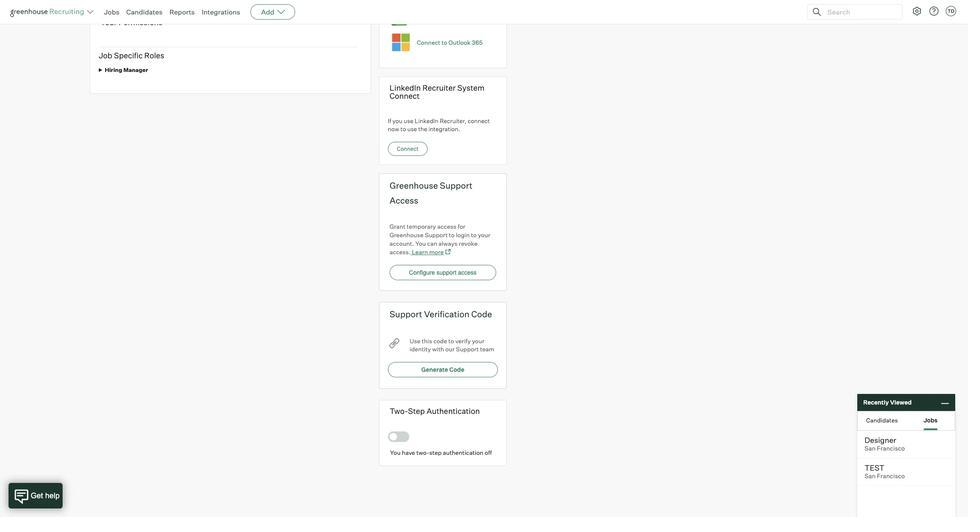 Task type: vqa. For each thing, say whether or not it's contained in the screenshot.
Connect to the top
yes



Task type: describe. For each thing, give the bounding box(es) containing it.
connect inside linkedin recruiter system connect
[[390, 91, 420, 101]]

0 vertical spatial code
[[472, 309, 492, 319]]

your inside grant temporary access for greenhouse support to login to your account. you can always revoke access.
[[478, 231, 491, 239]]

to inside if you use linkedin recruiter, connect now to use the integration.
[[401, 125, 406, 133]]

support verification code
[[390, 309, 492, 319]]

linkedin inside linkedin recruiter system connect
[[390, 83, 421, 92]]

identity
[[410, 346, 431, 353]]

your
[[101, 17, 117, 27]]

viewed
[[891, 399, 912, 406]]

0 vertical spatial jobs
[[104, 8, 120, 16]]

checkmark image
[[392, 434, 398, 440]]

learn
[[412, 248, 428, 256]]

connect to outlook 365 link
[[417, 39, 483, 46]]

roles
[[144, 51, 164, 60]]

integrations link
[[202, 8, 240, 16]]

candidates inside tab list
[[867, 417, 899, 424]]

support up use
[[390, 309, 423, 319]]

more
[[430, 248, 444, 256]]

team
[[480, 346, 495, 353]]

0 horizontal spatial you
[[390, 449, 401, 457]]

access for support
[[458, 269, 477, 276]]

td button
[[947, 6, 957, 16]]

your inside use this code to verify your identity with our support team
[[472, 337, 485, 345]]

this
[[422, 337, 432, 345]]

the
[[419, 125, 428, 133]]

have
[[402, 449, 415, 457]]

use
[[410, 337, 421, 345]]

reports
[[169, 8, 195, 16]]

support inside greenhouse support access
[[440, 180, 473, 191]]

recently viewed
[[864, 399, 912, 406]]

0 vertical spatial use
[[404, 117, 414, 124]]

system
[[458, 83, 485, 92]]

reports link
[[169, 8, 195, 16]]

francisco for test
[[878, 473, 906, 480]]

designer san francisco
[[865, 436, 906, 453]]

you have two-step authentication off
[[390, 449, 492, 457]]

linkedin inside if you use linkedin recruiter, connect now to use the integration.
[[415, 117, 439, 124]]

jobs inside tab list
[[924, 417, 938, 424]]

support inside grant temporary access for greenhouse support to login to your account. you can always revoke access.
[[425, 231, 448, 239]]

authentication
[[427, 406, 480, 416]]

always
[[439, 240, 458, 247]]

tab list containing candidates
[[858, 412, 956, 430]]

generate
[[422, 366, 448, 373]]

code inside button
[[450, 366, 465, 373]]

if
[[388, 117, 391, 124]]

verify
[[456, 337, 471, 345]]

learn more link
[[411, 248, 451, 256]]

connect to outlook 365
[[417, 39, 483, 46]]

support
[[437, 269, 457, 276]]

connect
[[468, 117, 490, 124]]

step
[[408, 406, 425, 416]]

step
[[430, 449, 442, 457]]

access for temporary
[[438, 223, 457, 230]]

login
[[456, 231, 470, 239]]

test
[[865, 463, 885, 473]]

code
[[434, 337, 447, 345]]

greenhouse support access
[[390, 180, 473, 206]]

connect link
[[388, 142, 428, 156]]

configure image
[[913, 6, 923, 16]]

connect for connect link
[[397, 145, 419, 152]]



Task type: locate. For each thing, give the bounding box(es) containing it.
integration.
[[429, 125, 460, 133]]

with
[[433, 346, 444, 353]]

you
[[416, 240, 426, 247], [390, 449, 401, 457]]

connect down now
[[397, 145, 419, 152]]

if you use linkedin recruiter, connect now to use the integration.
[[388, 117, 490, 133]]

to right now
[[401, 125, 406, 133]]

test san francisco
[[865, 463, 906, 480]]

candidates
[[126, 8, 163, 16], [867, 417, 899, 424]]

san inside test san francisco
[[865, 473, 876, 480]]

access inside button
[[458, 269, 477, 276]]

you
[[393, 117, 403, 124]]

san
[[865, 445, 876, 453], [865, 473, 876, 480]]

support inside use this code to verify your identity with our support team
[[456, 346, 479, 353]]

0 vertical spatial connect
[[417, 39, 441, 46]]

connect
[[417, 39, 441, 46], [390, 91, 420, 101], [397, 145, 419, 152]]

francisco for designer
[[878, 445, 906, 453]]

support
[[440, 180, 473, 191], [425, 231, 448, 239], [390, 309, 423, 319], [456, 346, 479, 353]]

0 vertical spatial linkedin
[[390, 83, 421, 92]]

0 horizontal spatial jobs
[[104, 8, 120, 16]]

hiring
[[105, 66, 122, 73]]

0 vertical spatial you
[[416, 240, 426, 247]]

francisco
[[878, 445, 906, 453], [878, 473, 906, 480]]

greenhouse up access at top
[[390, 180, 438, 191]]

access
[[438, 223, 457, 230], [458, 269, 477, 276]]

0 horizontal spatial candidates
[[126, 8, 163, 16]]

Search text field
[[826, 6, 895, 18]]

access.
[[390, 248, 411, 256]]

authentication
[[443, 449, 484, 457]]

two-
[[390, 406, 408, 416]]

you inside grant temporary access for greenhouse support to login to your account. you can always revoke access.
[[416, 240, 426, 247]]

recruiter
[[423, 83, 456, 92]]

francisco inside test san francisco
[[878, 473, 906, 480]]

linkedin left recruiter
[[390, 83, 421, 92]]

revoke
[[459, 240, 478, 247]]

access
[[390, 195, 419, 206]]

san up test
[[865, 445, 876, 453]]

1 vertical spatial francisco
[[878, 473, 906, 480]]

0 horizontal spatial access
[[438, 223, 457, 230]]

job
[[99, 51, 112, 60]]

learn more
[[412, 248, 444, 256]]

francisco down 'designer san francisco'
[[878, 473, 906, 480]]

greenhouse recruiting image
[[10, 7, 87, 17]]

1 vertical spatial access
[[458, 269, 477, 276]]

1 greenhouse from the top
[[390, 180, 438, 191]]

san for test
[[865, 473, 876, 480]]

connect up you
[[390, 91, 420, 101]]

two-
[[417, 449, 430, 457]]

1 san from the top
[[865, 445, 876, 453]]

generate code button
[[388, 362, 498, 377]]

1 vertical spatial code
[[450, 366, 465, 373]]

td button
[[945, 4, 959, 18]]

linkedin up the
[[415, 117, 439, 124]]

access right 'support'
[[458, 269, 477, 276]]

greenhouse inside grant temporary access for greenhouse support to login to your account. you can always revoke access.
[[390, 231, 424, 239]]

hiring manager
[[105, 66, 148, 73]]

your up team
[[472, 337, 485, 345]]

configure support access button
[[390, 265, 496, 280]]

permissions
[[119, 17, 163, 27]]

recruiter,
[[440, 117, 467, 124]]

add button
[[251, 4, 295, 20]]

to up our
[[449, 337, 454, 345]]

job specific roles
[[99, 51, 164, 60]]

1 vertical spatial use
[[408, 125, 417, 133]]

linkedin
[[390, 83, 421, 92], [415, 117, 439, 124]]

1 vertical spatial linkedin
[[415, 117, 439, 124]]

your permissions
[[101, 17, 163, 27]]

use left the
[[408, 125, 417, 133]]

0 horizontal spatial code
[[450, 366, 465, 373]]

1 vertical spatial your
[[472, 337, 485, 345]]

specific
[[114, 51, 143, 60]]

2 vertical spatial connect
[[397, 145, 419, 152]]

use right you
[[404, 117, 414, 124]]

configure
[[409, 269, 435, 276]]

generate code
[[422, 366, 465, 373]]

tab list
[[858, 412, 956, 430]]

recently
[[864, 399, 890, 406]]

off
[[485, 449, 492, 457]]

to
[[442, 39, 448, 46], [401, 125, 406, 133], [449, 231, 455, 239], [471, 231, 477, 239], [449, 337, 454, 345]]

1 vertical spatial greenhouse
[[390, 231, 424, 239]]

support up can
[[425, 231, 448, 239]]

two-step authentication
[[390, 406, 480, 416]]

connect left outlook
[[417, 39, 441, 46]]

your right login
[[478, 231, 491, 239]]

1 horizontal spatial jobs
[[924, 417, 938, 424]]

connect for connect to outlook 365
[[417, 39, 441, 46]]

to left outlook
[[442, 39, 448, 46]]

0 vertical spatial francisco
[[878, 445, 906, 453]]

san inside 'designer san francisco'
[[865, 445, 876, 453]]

you up learn
[[416, 240, 426, 247]]

to up "revoke"
[[471, 231, 477, 239]]

365
[[472, 39, 483, 46]]

2 francisco from the top
[[878, 473, 906, 480]]

candidates link
[[126, 8, 163, 16]]

2 san from the top
[[865, 473, 876, 480]]

francisco up test san francisco
[[878, 445, 906, 453]]

can
[[427, 240, 438, 247]]

account.
[[390, 240, 414, 247]]

0 vertical spatial your
[[478, 231, 491, 239]]

1 horizontal spatial candidates
[[867, 417, 899, 424]]

0 vertical spatial access
[[438, 223, 457, 230]]

francisco inside 'designer san francisco'
[[878, 445, 906, 453]]

configure support access
[[409, 269, 477, 276]]

1 horizontal spatial access
[[458, 269, 477, 276]]

1 vertical spatial san
[[865, 473, 876, 480]]

0 vertical spatial candidates
[[126, 8, 163, 16]]

to up always
[[449, 231, 455, 239]]

2 greenhouse from the top
[[390, 231, 424, 239]]

you left "have"
[[390, 449, 401, 457]]

our
[[446, 346, 455, 353]]

to inside use this code to verify your identity with our support team
[[449, 337, 454, 345]]

now
[[388, 125, 399, 133]]

san down 'designer san francisco'
[[865, 473, 876, 480]]

for
[[458, 223, 466, 230]]

linkedin recruiter system connect
[[390, 83, 485, 101]]

access inside grant temporary access for greenhouse support to login to your account. you can always revoke access.
[[438, 223, 457, 230]]

greenhouse up account.
[[390, 231, 424, 239]]

designer
[[865, 436, 897, 445]]

support down verify
[[456, 346, 479, 353]]

td
[[948, 8, 955, 14]]

1 vertical spatial connect
[[390, 91, 420, 101]]

access left for at the top left
[[438, 223, 457, 230]]

0 vertical spatial greenhouse
[[390, 180, 438, 191]]

use
[[404, 117, 414, 124], [408, 125, 417, 133]]

0 vertical spatial san
[[865, 445, 876, 453]]

use this code to verify your identity with our support team
[[410, 337, 495, 353]]

code right verification
[[472, 309, 492, 319]]

verification
[[424, 309, 470, 319]]

grant temporary access for greenhouse support to login to your account. you can always revoke access.
[[390, 223, 491, 256]]

grant
[[390, 223, 406, 230]]

1 vertical spatial candidates
[[867, 417, 899, 424]]

1 vertical spatial you
[[390, 449, 401, 457]]

candidates up permissions
[[126, 8, 163, 16]]

greenhouse inside greenhouse support access
[[390, 180, 438, 191]]

candidates down recently viewed
[[867, 417, 899, 424]]

outlook
[[449, 39, 471, 46]]

jobs
[[104, 8, 120, 16], [924, 417, 938, 424]]

san for designer
[[865, 445, 876, 453]]

1 horizontal spatial you
[[416, 240, 426, 247]]

your
[[478, 231, 491, 239], [472, 337, 485, 345]]

1 francisco from the top
[[878, 445, 906, 453]]

1 vertical spatial jobs
[[924, 417, 938, 424]]

jobs link
[[104, 8, 120, 16]]

integrations
[[202, 8, 240, 16]]

temporary
[[407, 223, 436, 230]]

add
[[261, 8, 275, 16]]

manager
[[123, 66, 148, 73]]

code down our
[[450, 366, 465, 373]]

support up for at the top left
[[440, 180, 473, 191]]

code
[[472, 309, 492, 319], [450, 366, 465, 373]]

1 horizontal spatial code
[[472, 309, 492, 319]]



